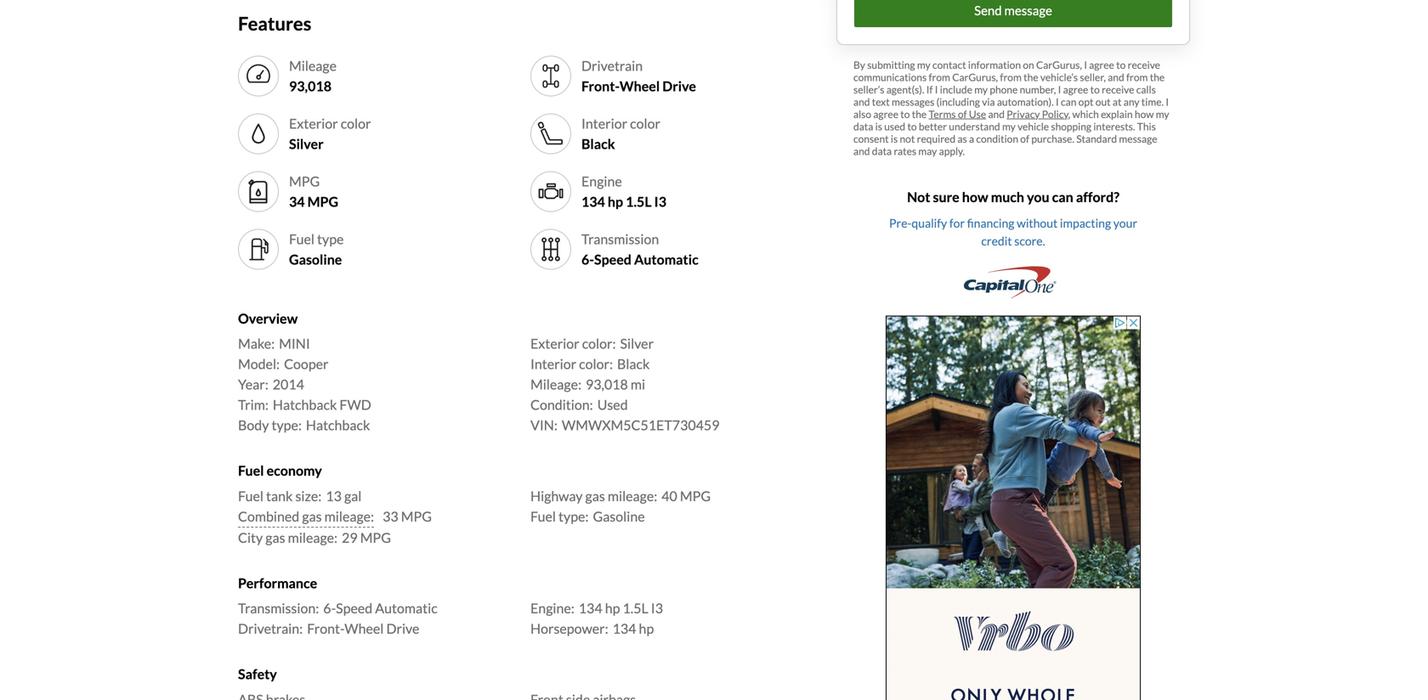 Task type: vqa. For each thing, say whether or not it's contained in the screenshot.
type on the top left of page
yes



Task type: describe. For each thing, give the bounding box(es) containing it.
2014
[[273, 376, 304, 393]]

send
[[975, 3, 1002, 18]]

exterior color silver
[[289, 115, 371, 152]]

fuel economy
[[238, 463, 322, 479]]

as
[[958, 132, 967, 145]]

impacting
[[1060, 216, 1112, 230]]

fuel inside highway gas mileage: 40 mpg fuel type: gasoline
[[531, 508, 556, 525]]

0 vertical spatial receive
[[1128, 58, 1161, 71]]

(including
[[937, 95, 980, 108]]

2 vertical spatial gas
[[266, 530, 285, 546]]

speed for transmission:
[[336, 600, 373, 617]]

you
[[1027, 189, 1050, 205]]

93,018 inside exterior color: silver interior color: black mileage: 93,018 mi condition: used vin: wmwxm5c51et730459
[[586, 376, 628, 393]]

1 vertical spatial color:
[[579, 356, 613, 373]]

explain
[[1101, 108, 1133, 120]]

mpg right 29
[[360, 530, 391, 546]]

communications
[[854, 71, 927, 83]]

drivetrain
[[582, 57, 643, 74]]

combined
[[238, 508, 300, 525]]

0 vertical spatial hatchback
[[273, 397, 337, 413]]

gasoline inside highway gas mileage: 40 mpg fuel type: gasoline
[[593, 508, 645, 525]]

wheel inside drivetrain front-wheel drive
[[620, 78, 660, 94]]

1 vertical spatial receive
[[1102, 83, 1135, 95]]

93,018 inside mileage 93,018
[[289, 78, 332, 94]]

1.5l for engine: 134 hp 1.5l i3 horsepower: 134 hp
[[623, 600, 649, 617]]

2 from from the left
[[1000, 71, 1022, 83]]

automatic for transmission: 6-speed automatic drivetrain: front-wheel drive
[[375, 600, 438, 617]]

interior inside interior color black
[[582, 115, 628, 132]]

1 vertical spatial hatchback
[[306, 417, 370, 434]]

silver for color
[[289, 136, 324, 152]]

sure
[[933, 189, 960, 205]]

make:
[[238, 336, 275, 352]]

size:
[[296, 488, 322, 505]]

hp for engine
[[608, 193, 623, 210]]

safety
[[238, 666, 277, 683]]

33
[[383, 508, 399, 525]]

much
[[991, 189, 1025, 205]]

credit
[[982, 234, 1012, 248]]

engine image
[[537, 178, 565, 205]]

interior color black
[[582, 115, 661, 152]]

1.5l for engine 134 hp 1.5l i3
[[626, 193, 652, 210]]

pre-qualify for financing without impacting your credit score.
[[890, 216, 1138, 248]]

this
[[1138, 120, 1156, 132]]

my down calls
[[1156, 108, 1170, 120]]

type: inside make: mini model: cooper year: 2014 trim: hatchback fwd body type: hatchback
[[272, 417, 302, 434]]

interior color image
[[537, 120, 565, 148]]

to down the agent(s). on the right of the page
[[901, 108, 910, 120]]

gasoline inside fuel type gasoline
[[289, 251, 342, 268]]

mileage 93,018
[[289, 57, 337, 94]]

shopping
[[1051, 120, 1092, 132]]

mpg inside highway gas mileage: 40 mpg fuel type: gasoline
[[680, 488, 711, 505]]

6- for transmission:
[[323, 600, 336, 617]]

exterior color image
[[245, 120, 272, 148]]

i right the vehicle's
[[1084, 58, 1088, 71]]

privacy policy link
[[1007, 108, 1069, 120]]

0 horizontal spatial the
[[912, 108, 927, 120]]

mpg image
[[245, 178, 272, 205]]

pre-
[[890, 216, 912, 230]]

,
[[1069, 108, 1071, 120]]

and left text
[[854, 95, 870, 108]]

terms
[[929, 108, 956, 120]]

engine 134 hp 1.5l i3
[[582, 173, 667, 210]]

mileage:
[[531, 376, 582, 393]]

may
[[919, 145, 937, 157]]

2 horizontal spatial agree
[[1090, 58, 1115, 71]]

standard
[[1077, 132, 1118, 145]]

features
[[238, 12, 312, 34]]

2 vertical spatial hp
[[639, 621, 654, 637]]

drivetrain image
[[537, 63, 565, 90]]

text
[[872, 95, 890, 108]]

black inside interior color black
[[582, 136, 615, 152]]

0 vertical spatial of
[[958, 108, 967, 120]]

my left phone
[[975, 83, 988, 95]]

drive inside drivetrain front-wheel drive
[[663, 78, 696, 94]]

0 vertical spatial data
[[854, 120, 874, 132]]

for
[[950, 216, 965, 230]]

without
[[1017, 216, 1058, 230]]

consent
[[854, 132, 889, 145]]

automatic for transmission 6-speed automatic
[[634, 251, 699, 268]]

front- inside the transmission: 6-speed automatic drivetrain: front-wheel drive
[[307, 621, 345, 637]]

purchase.
[[1032, 132, 1075, 145]]

terms of use link
[[929, 108, 987, 120]]

color for exterior color silver
[[341, 115, 371, 132]]

134 for engine
[[582, 193, 605, 210]]

engine
[[582, 173, 622, 190]]

opt
[[1079, 95, 1094, 108]]

automation).
[[997, 95, 1054, 108]]

better
[[919, 120, 947, 132]]

drivetrain front-wheel drive
[[582, 57, 696, 94]]

40
[[662, 488, 678, 505]]

color for interior color black
[[630, 115, 661, 132]]

fwd
[[340, 397, 371, 413]]

message inside button
[[1005, 3, 1053, 18]]

transmission image
[[537, 236, 565, 263]]

type: inside highway gas mileage: 40 mpg fuel type: gasoline
[[559, 508, 589, 525]]

understand
[[949, 120, 1001, 132]]

1 vertical spatial how
[[962, 189, 989, 205]]

advertisement region
[[886, 316, 1141, 701]]

1 horizontal spatial the
[[1024, 71, 1039, 83]]

phone
[[990, 83, 1018, 95]]

exterior for exterior color: silver interior color: black mileage: 93,018 mi condition: used vin: wmwxm5c51et730459
[[531, 336, 580, 352]]

mini
[[279, 336, 310, 352]]

mileage
[[289, 57, 337, 74]]

1 horizontal spatial cargurus,
[[1037, 58, 1082, 71]]

use
[[969, 108, 987, 120]]

overview
[[238, 310, 298, 327]]

economy
[[267, 463, 322, 479]]

wmwxm5c51et730459
[[562, 417, 720, 434]]

vin:
[[531, 417, 558, 434]]

highway
[[531, 488, 583, 505]]

drive inside the transmission: 6-speed automatic drivetrain: front-wheel drive
[[386, 621, 420, 637]]

mpg right 33
[[401, 508, 432, 525]]

any
[[1124, 95, 1140, 108]]

mileage: inside highway gas mileage: 40 mpg fuel type: gasoline
[[608, 488, 658, 505]]

can inside by submitting my contact information on cargurus, i agree to receive communications from cargurus, from the vehicle's seller, and from the seller's agent(s). if i include my phone number, i agree to receive calls and text messages (including via automation). i can opt out at any time. i also agree to the
[[1061, 95, 1077, 108]]

apply.
[[939, 145, 965, 157]]

type
[[317, 231, 344, 247]]

0 horizontal spatial is
[[876, 120, 883, 132]]

6- for transmission
[[582, 251, 594, 268]]

not
[[907, 189, 931, 205]]

engine:
[[531, 600, 575, 617]]

fuel for fuel economy
[[238, 463, 264, 479]]

required
[[917, 132, 956, 145]]

via
[[982, 95, 995, 108]]

include
[[940, 83, 973, 95]]

model:
[[238, 356, 280, 373]]

policy
[[1042, 108, 1069, 120]]

not sure how much you can afford?
[[907, 189, 1120, 205]]

at
[[1113, 95, 1122, 108]]

fuel type image
[[245, 236, 272, 263]]

message inside the ", which explain how my data is used to better understand my vehicle shopping interests. this consent is not required as a condition of purchase. standard message and data rates may apply."
[[1120, 132, 1158, 145]]

2 vertical spatial 134
[[613, 621, 636, 637]]

used
[[885, 120, 906, 132]]

number,
[[1020, 83, 1057, 95]]



Task type: locate. For each thing, give the bounding box(es) containing it.
transmission
[[582, 231, 659, 247]]

front- inside drivetrain front-wheel drive
[[582, 78, 620, 94]]

fuel for fuel tank size: 13 gal combined gas mileage: 33 mpg city gas mileage: 29 mpg
[[238, 488, 264, 505]]

1.5l inside engine 134 hp 1.5l i3
[[626, 193, 652, 210]]

1 horizontal spatial is
[[891, 132, 898, 145]]

mpg right 40
[[680, 488, 711, 505]]

1 vertical spatial drive
[[386, 621, 420, 637]]

horsepower:
[[531, 621, 609, 637]]

exterior down mileage 93,018
[[289, 115, 338, 132]]

of down privacy
[[1021, 132, 1030, 145]]

1.5l up transmission
[[626, 193, 652, 210]]

fuel
[[289, 231, 315, 247], [238, 463, 264, 479], [238, 488, 264, 505], [531, 508, 556, 525]]

1 vertical spatial can
[[1053, 189, 1074, 205]]

color inside exterior color silver
[[341, 115, 371, 132]]

6- down transmission
[[582, 251, 594, 268]]

contact
[[933, 58, 967, 71]]

out
[[1096, 95, 1111, 108]]

agree up the ,
[[1064, 83, 1089, 95]]

gas down combined
[[266, 530, 285, 546]]

not
[[900, 132, 915, 145]]

if
[[927, 83, 933, 95]]

1 vertical spatial exterior
[[531, 336, 580, 352]]

0 horizontal spatial black
[[582, 136, 615, 152]]

message right send
[[1005, 3, 1053, 18]]

black up engine
[[582, 136, 615, 152]]

can right you
[[1053, 189, 1074, 205]]

1 vertical spatial 134
[[579, 600, 603, 617]]

0 horizontal spatial gas
[[266, 530, 285, 546]]

agree
[[1090, 58, 1115, 71], [1064, 83, 1089, 95], [874, 108, 899, 120]]

gasoline
[[289, 251, 342, 268], [593, 508, 645, 525]]

1 horizontal spatial wheel
[[620, 78, 660, 94]]

mpg up 34
[[289, 173, 320, 190]]

automatic
[[634, 251, 699, 268], [375, 600, 438, 617]]

to right seller,
[[1117, 58, 1126, 71]]

body
[[238, 417, 269, 434]]

vehicle's
[[1041, 71, 1078, 83]]

year:
[[238, 376, 269, 393]]

fuel down highway
[[531, 508, 556, 525]]

calls
[[1137, 83, 1156, 95]]

receive up calls
[[1128, 58, 1161, 71]]

1 vertical spatial 6-
[[323, 600, 336, 617]]

1 vertical spatial gas
[[302, 508, 322, 525]]

submitting
[[868, 58, 916, 71]]

mileage image
[[245, 63, 272, 90]]

black
[[582, 136, 615, 152], [617, 356, 650, 373]]

engine: 134 hp 1.5l i3 horsepower: 134 hp
[[531, 600, 663, 637]]

agree up out
[[1090, 58, 1115, 71]]

0 horizontal spatial drive
[[386, 621, 420, 637]]

fuel left type on the top of the page
[[289, 231, 315, 247]]

speed inside the transmission: 6-speed automatic drivetrain: front-wheel drive
[[336, 600, 373, 617]]

1 vertical spatial speed
[[336, 600, 373, 617]]

can left opt
[[1061, 95, 1077, 108]]

by submitting my contact information on cargurus, i agree to receive communications from cargurus, from the vehicle's seller, and from the seller's agent(s). if i include my phone number, i agree to receive calls and text messages (including via automation). i can opt out at any time. i also agree to the
[[854, 58, 1169, 120]]

0 horizontal spatial speed
[[336, 600, 373, 617]]

i right time.
[[1166, 95, 1169, 108]]

and right use
[[989, 108, 1005, 120]]

93,018 up used
[[586, 376, 628, 393]]

0 horizontal spatial 6-
[[323, 600, 336, 617]]

hatchback down fwd
[[306, 417, 370, 434]]

29
[[342, 530, 358, 546]]

exterior
[[289, 115, 338, 132], [531, 336, 580, 352]]

score.
[[1015, 234, 1046, 248]]

seller,
[[1080, 71, 1106, 83]]

receive up explain
[[1102, 83, 1135, 95]]

0 vertical spatial front-
[[582, 78, 620, 94]]

my left vehicle
[[1003, 120, 1016, 132]]

1 horizontal spatial silver
[[620, 336, 654, 352]]

0 horizontal spatial automatic
[[375, 600, 438, 617]]

color inside interior color black
[[630, 115, 661, 132]]

1 vertical spatial mileage:
[[325, 508, 374, 525]]

0 vertical spatial interior
[[582, 115, 628, 132]]

0 vertical spatial 134
[[582, 193, 605, 210]]

fuel inside fuel type gasoline
[[289, 231, 315, 247]]

how down calls
[[1135, 108, 1154, 120]]

0 horizontal spatial 93,018
[[289, 78, 332, 94]]

data left 'rates'
[[872, 145, 892, 157]]

0 horizontal spatial agree
[[874, 108, 899, 120]]

0 vertical spatial i3
[[655, 193, 667, 210]]

how inside the ", which explain how my data is used to better understand my vehicle shopping interests. this consent is not required as a condition of purchase. standard message and data rates may apply."
[[1135, 108, 1154, 120]]

1 horizontal spatial automatic
[[634, 251, 699, 268]]

134
[[582, 193, 605, 210], [579, 600, 603, 617], [613, 621, 636, 637]]

speed inside transmission 6-speed automatic
[[594, 251, 632, 268]]

6- inside the transmission: 6-speed automatic drivetrain: front-wheel drive
[[323, 600, 336, 617]]

transmission: 6-speed automatic drivetrain: front-wheel drive
[[238, 600, 438, 637]]

silver inside exterior color silver
[[289, 136, 324, 152]]

1 horizontal spatial color
[[630, 115, 661, 132]]

0 vertical spatial gas
[[586, 488, 605, 505]]

receive
[[1128, 58, 1161, 71], [1102, 83, 1135, 95]]

1 vertical spatial interior
[[531, 356, 577, 373]]

fuel for fuel type gasoline
[[289, 231, 315, 247]]

the up time.
[[1150, 71, 1165, 83]]

also
[[854, 108, 872, 120]]

0 vertical spatial wheel
[[620, 78, 660, 94]]

2 vertical spatial agree
[[874, 108, 899, 120]]

134 inside engine 134 hp 1.5l i3
[[582, 193, 605, 210]]

3 from from the left
[[1127, 71, 1148, 83]]

hp right horsepower:
[[639, 621, 654, 637]]

6- inside transmission 6-speed automatic
[[582, 251, 594, 268]]

silver for color:
[[620, 336, 654, 352]]

i3 for engine 134 hp 1.5l i3
[[655, 193, 667, 210]]

wheel inside the transmission: 6-speed automatic drivetrain: front-wheel drive
[[345, 621, 384, 637]]

1 vertical spatial hp
[[605, 600, 620, 617]]

0 horizontal spatial exterior
[[289, 115, 338, 132]]

, which explain how my data is used to better understand my vehicle shopping interests. this consent is not required as a condition of purchase. standard message and data rates may apply.
[[854, 108, 1170, 157]]

0 vertical spatial gasoline
[[289, 251, 342, 268]]

from left on
[[1000, 71, 1022, 83]]

which
[[1073, 108, 1099, 120]]

interior right 'interior color' image
[[582, 115, 628, 132]]

cooper
[[284, 356, 329, 373]]

mi
[[631, 376, 646, 393]]

1 vertical spatial gasoline
[[593, 508, 645, 525]]

1 horizontal spatial from
[[1000, 71, 1022, 83]]

exterior for exterior color silver
[[289, 115, 338, 132]]

from
[[929, 71, 951, 83], [1000, 71, 1022, 83], [1127, 71, 1148, 83]]

cargurus, right on
[[1037, 58, 1082, 71]]

1 horizontal spatial interior
[[582, 115, 628, 132]]

drive
[[663, 78, 696, 94], [386, 621, 420, 637]]

condition
[[977, 132, 1019, 145]]

to
[[1117, 58, 1126, 71], [1091, 83, 1100, 95], [901, 108, 910, 120], [908, 120, 917, 132]]

1.5l right engine:
[[623, 600, 649, 617]]

2 color from the left
[[630, 115, 661, 132]]

134 for engine:
[[579, 600, 603, 617]]

134 down engine
[[582, 193, 605, 210]]

0 vertical spatial 6-
[[582, 251, 594, 268]]

type: down highway
[[559, 508, 589, 525]]

fuel tank size: 13 gal combined gas mileage: 33 mpg city gas mileage: 29 mpg
[[238, 488, 432, 546]]

mpg 34 mpg
[[289, 173, 339, 210]]

mileage: left 40
[[608, 488, 658, 505]]

1 horizontal spatial 6-
[[582, 251, 594, 268]]

fuel inside fuel tank size: 13 gal combined gas mileage: 33 mpg city gas mileage: 29 mpg
[[238, 488, 264, 505]]

1 horizontal spatial message
[[1120, 132, 1158, 145]]

speed down transmission
[[594, 251, 632, 268]]

i3 inside "engine: 134 hp 1.5l i3 horsepower: 134 hp"
[[651, 600, 663, 617]]

gas inside highway gas mileage: 40 mpg fuel type: gasoline
[[586, 488, 605, 505]]

highway gas mileage: 40 mpg fuel type: gasoline
[[531, 488, 711, 525]]

black up mi
[[617, 356, 650, 373]]

1 vertical spatial black
[[617, 356, 650, 373]]

the left 'terms'
[[912, 108, 927, 120]]

1 vertical spatial type:
[[559, 508, 589, 525]]

qualify
[[912, 216, 947, 230]]

1 color from the left
[[341, 115, 371, 132]]

is left not
[[891, 132, 898, 145]]

0 horizontal spatial how
[[962, 189, 989, 205]]

front- down drivetrain
[[582, 78, 620, 94]]

hp down engine
[[608, 193, 623, 210]]

hatchback down "2014"
[[273, 397, 337, 413]]

silver inside exterior color: silver interior color: black mileage: 93,018 mi condition: used vin: wmwxm5c51et730459
[[620, 336, 654, 352]]

1 horizontal spatial of
[[1021, 132, 1030, 145]]

134 up horsepower:
[[579, 600, 603, 617]]

0 horizontal spatial front-
[[307, 621, 345, 637]]

black inside exterior color: silver interior color: black mileage: 93,018 mi condition: used vin: wmwxm5c51et730459
[[617, 356, 650, 373]]

afford?
[[1076, 189, 1120, 205]]

mileage: left 29
[[288, 530, 338, 546]]

0 vertical spatial can
[[1061, 95, 1077, 108]]

1 horizontal spatial type:
[[559, 508, 589, 525]]

0 horizontal spatial gasoline
[[289, 251, 342, 268]]

gal
[[344, 488, 362, 505]]

1 horizontal spatial how
[[1135, 108, 1154, 120]]

send message button
[[855, 0, 1173, 27]]

0 vertical spatial type:
[[272, 417, 302, 434]]

and inside the ", which explain how my data is used to better understand my vehicle shopping interests. this consent is not required as a condition of purchase. standard message and data rates may apply."
[[854, 145, 870, 157]]

1 vertical spatial automatic
[[375, 600, 438, 617]]

from up (including
[[929, 71, 951, 83]]

93,018
[[289, 78, 332, 94], [586, 376, 628, 393]]

i right if
[[935, 83, 938, 95]]

interior up mileage:
[[531, 356, 577, 373]]

134 right horsepower:
[[613, 621, 636, 637]]

speed down 29
[[336, 600, 373, 617]]

to right used
[[908, 120, 917, 132]]

terms of use and privacy policy
[[929, 108, 1069, 120]]

send message
[[975, 3, 1053, 18]]

privacy
[[1007, 108, 1040, 120]]

0 vertical spatial drive
[[663, 78, 696, 94]]

mileage: down gal on the bottom left of page
[[325, 508, 374, 525]]

1 horizontal spatial front-
[[582, 78, 620, 94]]

used
[[598, 397, 628, 413]]

2 vertical spatial mileage:
[[288, 530, 338, 546]]

financing
[[968, 216, 1015, 230]]

type: right body at the bottom left
[[272, 417, 302, 434]]

i left the ,
[[1056, 95, 1059, 108]]

0 horizontal spatial color
[[341, 115, 371, 132]]

gas right highway
[[586, 488, 605, 505]]

to left at
[[1091, 83, 1100, 95]]

1 horizontal spatial gasoline
[[593, 508, 645, 525]]

0 vertical spatial 1.5l
[[626, 193, 652, 210]]

fuel type gasoline
[[289, 231, 344, 268]]

interior inside exterior color: silver interior color: black mileage: 93,018 mi condition: used vin: wmwxm5c51et730459
[[531, 356, 577, 373]]

0 horizontal spatial silver
[[289, 136, 324, 152]]

1 vertical spatial of
[[1021, 132, 1030, 145]]

0 vertical spatial black
[[582, 136, 615, 152]]

i3 inside engine 134 hp 1.5l i3
[[655, 193, 667, 210]]

automatic inside transmission 6-speed automatic
[[634, 251, 699, 268]]

agree right also
[[874, 108, 899, 120]]

1 vertical spatial front-
[[307, 621, 345, 637]]

exterior color: silver interior color: black mileage: 93,018 mi condition: used vin: wmwxm5c51et730459
[[531, 336, 720, 434]]

your
[[1114, 216, 1138, 230]]

0 horizontal spatial type:
[[272, 417, 302, 434]]

1 horizontal spatial gas
[[302, 508, 322, 525]]

time.
[[1142, 95, 1164, 108]]

93,018 down mileage
[[289, 78, 332, 94]]

a
[[969, 132, 975, 145]]

gas down size:
[[302, 508, 322, 525]]

data down text
[[854, 120, 874, 132]]

1.5l
[[626, 193, 652, 210], [623, 600, 649, 617]]

1 vertical spatial agree
[[1064, 83, 1089, 95]]

speed
[[594, 251, 632, 268], [336, 600, 373, 617]]

speed for transmission
[[594, 251, 632, 268]]

1 vertical spatial wheel
[[345, 621, 384, 637]]

2 horizontal spatial the
[[1150, 71, 1165, 83]]

fuel left economy
[[238, 463, 264, 479]]

1 vertical spatial 93,018
[[586, 376, 628, 393]]

color:
[[582, 336, 616, 352], [579, 356, 613, 373]]

1 horizontal spatial black
[[617, 356, 650, 373]]

by
[[854, 58, 866, 71]]

i3 for engine: 134 hp 1.5l i3 horsepower: 134 hp
[[651, 600, 663, 617]]

0 horizontal spatial message
[[1005, 3, 1053, 18]]

i3
[[655, 193, 667, 210], [651, 600, 663, 617]]

trim:
[[238, 397, 269, 413]]

1 horizontal spatial exterior
[[531, 336, 580, 352]]

exterior inside exterior color: silver interior color: black mileage: 93,018 mi condition: used vin: wmwxm5c51et730459
[[531, 336, 580, 352]]

color
[[341, 115, 371, 132], [630, 115, 661, 132]]

rates
[[894, 145, 917, 157]]

1 vertical spatial silver
[[620, 336, 654, 352]]

1 vertical spatial data
[[872, 145, 892, 157]]

condition:
[[531, 397, 593, 413]]

0 vertical spatial message
[[1005, 3, 1053, 18]]

0 horizontal spatial of
[[958, 108, 967, 120]]

1.5l inside "engine: 134 hp 1.5l i3 horsepower: 134 hp"
[[623, 600, 649, 617]]

front- down transmission:
[[307, 621, 345, 637]]

silver up mpg 34 mpg
[[289, 136, 324, 152]]

2 horizontal spatial gas
[[586, 488, 605, 505]]

hp
[[608, 193, 623, 210], [605, 600, 620, 617], [639, 621, 654, 637]]

0 horizontal spatial from
[[929, 71, 951, 83]]

the
[[1024, 71, 1039, 83], [1150, 71, 1165, 83], [912, 108, 927, 120]]

hp for engine:
[[605, 600, 620, 617]]

0 vertical spatial 93,018
[[289, 78, 332, 94]]

i right number,
[[1058, 83, 1062, 95]]

tank
[[266, 488, 293, 505]]

silver up mi
[[620, 336, 654, 352]]

is left used
[[876, 120, 883, 132]]

how right 'sure'
[[962, 189, 989, 205]]

34
[[289, 193, 305, 210]]

0 horizontal spatial wheel
[[345, 621, 384, 637]]

of left use
[[958, 108, 967, 120]]

to inside the ", which explain how my data is used to better understand my vehicle shopping interests. this consent is not required as a condition of purchase. standard message and data rates may apply."
[[908, 120, 917, 132]]

1 horizontal spatial speed
[[594, 251, 632, 268]]

make: mini model: cooper year: 2014 trim: hatchback fwd body type: hatchback
[[238, 336, 371, 434]]

fuel up combined
[[238, 488, 264, 505]]

hp up horsepower:
[[605, 600, 620, 617]]

0 vertical spatial mileage:
[[608, 488, 658, 505]]

and right seller,
[[1108, 71, 1125, 83]]

0 vertical spatial color:
[[582, 336, 616, 352]]

on
[[1023, 58, 1035, 71]]

message down explain
[[1120, 132, 1158, 145]]

0 vertical spatial how
[[1135, 108, 1154, 120]]

of inside the ", which explain how my data is used to better understand my vehicle shopping interests. this consent is not required as a condition of purchase. standard message and data rates may apply."
[[1021, 132, 1030, 145]]

exterior inside exterior color silver
[[289, 115, 338, 132]]

0 vertical spatial automatic
[[634, 251, 699, 268]]

0 horizontal spatial cargurus,
[[953, 71, 998, 83]]

0 horizontal spatial interior
[[531, 356, 577, 373]]

my up if
[[917, 58, 931, 71]]

6- right transmission:
[[323, 600, 336, 617]]

cargurus,
[[1037, 58, 1082, 71], [953, 71, 998, 83]]

1 from from the left
[[929, 71, 951, 83]]

1 horizontal spatial 93,018
[[586, 376, 628, 393]]

automatic inside the transmission: 6-speed automatic drivetrain: front-wheel drive
[[375, 600, 438, 617]]

mpg right 34
[[308, 193, 339, 210]]

front-
[[582, 78, 620, 94], [307, 621, 345, 637]]

exterior up mileage:
[[531, 336, 580, 352]]

and down also
[[854, 145, 870, 157]]

1 horizontal spatial agree
[[1064, 83, 1089, 95]]

cargurus, up via
[[953, 71, 998, 83]]

hp inside engine 134 hp 1.5l i3
[[608, 193, 623, 210]]

1 vertical spatial message
[[1120, 132, 1158, 145]]

the up automation).
[[1024, 71, 1039, 83]]

vehicle
[[1018, 120, 1049, 132]]

0 vertical spatial exterior
[[289, 115, 338, 132]]

1 vertical spatial i3
[[651, 600, 663, 617]]

from up any
[[1127, 71, 1148, 83]]

how
[[1135, 108, 1154, 120], [962, 189, 989, 205]]



